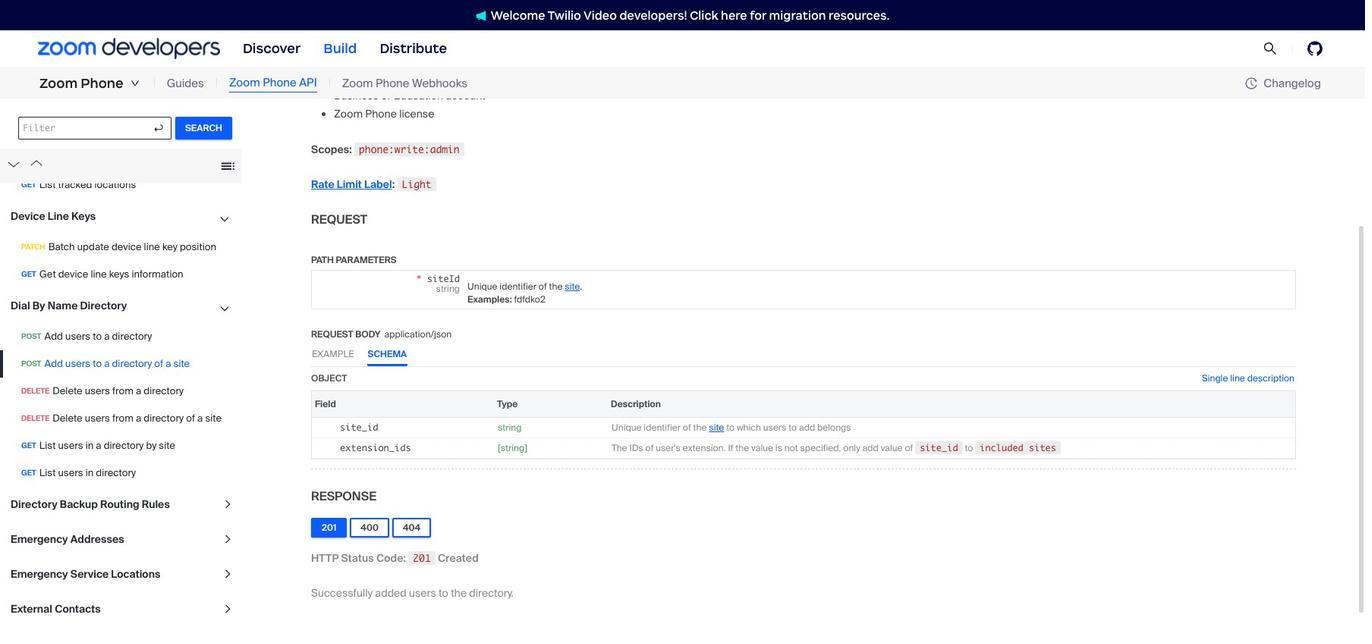 Task type: vqa. For each thing, say whether or not it's contained in the screenshot.
the bottommost 204
no



Task type: locate. For each thing, give the bounding box(es) containing it.
404 button
[[392, 518, 431, 538]]

1 zoom from the left
[[39, 75, 78, 92]]

phone left down image
[[81, 75, 124, 92]]

directory.
[[469, 587, 514, 600]]

the
[[451, 587, 467, 600]]

successfully added users to the directory.
[[311, 587, 514, 600]]

1 phone from the left
[[81, 75, 124, 92]]

zoom phone
[[39, 75, 124, 92]]

400 button
[[350, 518, 389, 538]]

string down the type
[[501, 442, 525, 454]]

type
[[497, 398, 518, 410]]

0 vertical spatial 201
[[322, 522, 337, 534]]

request up the path parameters
[[311, 212, 368, 227]]

phone inside "zoom phone api" link
[[263, 75, 297, 91]]

201 inside http status code: 201 created
[[413, 552, 431, 565]]

1 vertical spatial request
[[311, 328, 353, 341]]

1 vertical spatial 201
[[413, 552, 431, 565]]

migration
[[769, 8, 826, 22]]

201 up http
[[322, 522, 337, 534]]

zoom phone webhooks
[[342, 76, 468, 91]]

2 horizontal spatial phone
[[376, 76, 410, 91]]

single line description
[[1202, 372, 1295, 385]]

api
[[299, 75, 317, 91]]

phone inside zoom phone webhooks link
[[376, 76, 410, 91]]

request for request body application/json
[[311, 328, 353, 341]]

body
[[356, 328, 381, 341]]

status
[[341, 552, 374, 565]]

201
[[322, 522, 337, 534], [413, 552, 431, 565]]

response
[[311, 489, 376, 505]]

1 vertical spatial string
[[501, 442, 525, 454]]

3 zoom from the left
[[342, 76, 373, 91]]

zoom for zoom phone api
[[229, 75, 260, 91]]

search image
[[1264, 42, 1278, 56]]

[ string ]
[[498, 442, 528, 454]]

parameters
[[336, 254, 397, 266]]

zoom phone api
[[229, 75, 317, 91]]

field
[[315, 398, 336, 410]]

notification image
[[476, 10, 486, 21]]

2 horizontal spatial zoom
[[342, 76, 373, 91]]

notification image
[[476, 10, 491, 21]]

string up "[ string ]"
[[498, 422, 522, 434]]

request body application/json
[[311, 328, 452, 341]]

2 phone from the left
[[263, 75, 297, 91]]

extension_ids
[[340, 442, 411, 454]]

0 horizontal spatial zoom
[[39, 75, 78, 92]]

]
[[525, 442, 528, 454]]

1 horizontal spatial zoom
[[229, 75, 260, 91]]

201 right code:
[[413, 552, 431, 565]]

0 horizontal spatial phone
[[81, 75, 124, 92]]

phone
[[81, 75, 124, 92], [263, 75, 297, 91], [376, 76, 410, 91]]

history image
[[1246, 77, 1258, 90]]

request for request
[[311, 212, 368, 227]]

site_id
[[340, 422, 378, 433]]

developers!
[[620, 8, 687, 22]]

down image
[[130, 79, 139, 88]]

code:
[[376, 552, 406, 565]]

phone for zoom phone webhooks
[[376, 76, 410, 91]]

3 phone from the left
[[376, 76, 410, 91]]

zoom
[[39, 75, 78, 92], [229, 75, 260, 91], [342, 76, 373, 91]]

2 request from the top
[[311, 328, 353, 341]]

path parameters
[[311, 254, 397, 266]]

guides
[[167, 76, 204, 91]]

[
[[498, 442, 501, 454]]

2 zoom from the left
[[229, 75, 260, 91]]

phone left webhooks
[[376, 76, 410, 91]]

404
[[403, 522, 421, 534]]

1 request from the top
[[311, 212, 368, 227]]

line
[[1231, 372, 1245, 385]]

created
[[438, 552, 479, 565]]

zoom phone api link
[[229, 75, 317, 92]]

201 inside button
[[322, 522, 337, 534]]

changelog link
[[1246, 76, 1322, 91]]

0 horizontal spatial 201
[[322, 522, 337, 534]]

request left body
[[311, 328, 353, 341]]

twilio
[[548, 8, 581, 22]]

zoom developer logo image
[[38, 38, 220, 59]]

string
[[498, 422, 522, 434], [501, 442, 525, 454]]

0 vertical spatial request
[[311, 212, 368, 227]]

request
[[311, 212, 368, 227], [311, 328, 353, 341]]

phone left api
[[263, 75, 297, 91]]

1 horizontal spatial phone
[[263, 75, 297, 91]]

1 horizontal spatial 201
[[413, 552, 431, 565]]



Task type: describe. For each thing, give the bounding box(es) containing it.
http
[[311, 552, 339, 565]]

for
[[750, 8, 767, 22]]

path
[[311, 254, 334, 266]]

single
[[1202, 372, 1228, 385]]

zoom for zoom phone
[[39, 75, 78, 92]]

resources.
[[829, 8, 890, 22]]

zoom phone webhooks link
[[342, 75, 468, 92]]

description
[[1248, 372, 1295, 385]]

0 vertical spatial string
[[498, 422, 522, 434]]

http status code: 201 created
[[311, 552, 479, 565]]

zoom for zoom phone webhooks
[[342, 76, 373, 91]]

400
[[361, 522, 379, 534]]

object
[[311, 372, 347, 385]]

changelog
[[1264, 76, 1322, 91]]

github image
[[1308, 41, 1323, 56]]

users
[[409, 587, 436, 600]]

successfully
[[311, 587, 373, 600]]

guides link
[[167, 75, 204, 92]]

video
[[584, 8, 617, 22]]

welcome
[[491, 8, 545, 22]]

to
[[439, 587, 448, 600]]

added
[[375, 587, 407, 600]]

click
[[690, 8, 718, 22]]

welcome twilio video developers! click here for migration resources. link
[[461, 7, 905, 23]]

github image
[[1308, 41, 1323, 56]]

phone for zoom phone api
[[263, 75, 297, 91]]

phone for zoom phone
[[81, 75, 124, 92]]

201 button
[[311, 518, 347, 538]]

here
[[721, 8, 747, 22]]

welcome twilio video developers! click here for migration resources.
[[491, 8, 890, 22]]

search image
[[1264, 42, 1278, 56]]

webhooks
[[412, 76, 468, 91]]

history image
[[1246, 77, 1264, 90]]

application/json
[[384, 328, 452, 341]]



